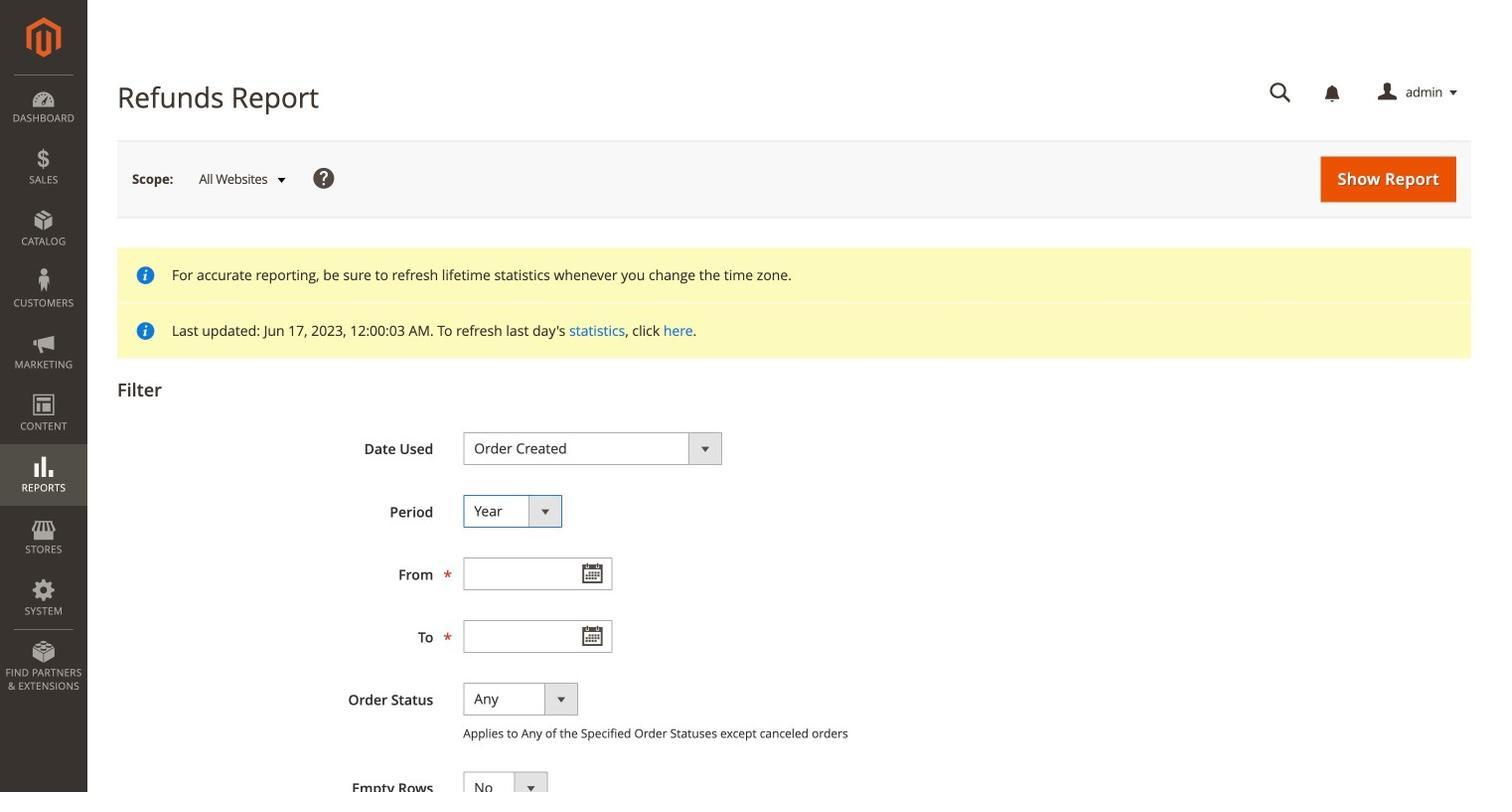 Task type: locate. For each thing, give the bounding box(es) containing it.
None text field
[[1256, 76, 1306, 110], [463, 557, 612, 590], [463, 620, 612, 653], [1256, 76, 1306, 110], [463, 557, 612, 590], [463, 620, 612, 653]]

menu bar
[[0, 75, 87, 703]]



Task type: describe. For each thing, give the bounding box(es) containing it.
magento admin panel image
[[26, 17, 61, 58]]



